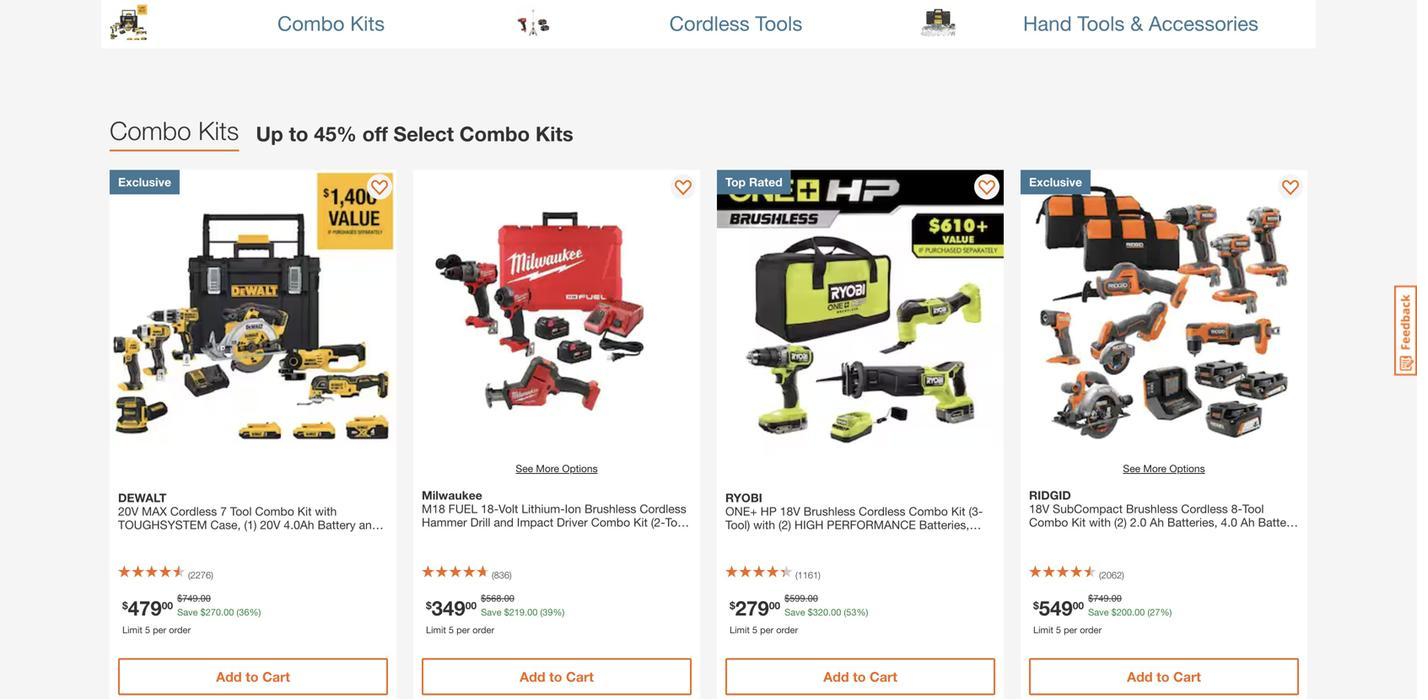 Task type: vqa. For each thing, say whether or not it's contained in the screenshot.
per within $ 549 00 $ 749 . 00 Save $ 200 . 00 ( 27 %) Limit 5 Per Order
yes



Task type: describe. For each thing, give the bounding box(es) containing it.
2 cart from the left
[[566, 669, 594, 685]]

2 options from the left
[[1170, 463, 1206, 475]]

0 horizontal spatial combo kits
[[110, 116, 239, 146]]

568
[[486, 593, 502, 604]]

tool) inside milwaukee m18 fuel 18-volt lithium-ion brushless cordless hammer drill and impact driver combo kit (2-tool) with hackzall
[[666, 516, 690, 530]]

749 for 479
[[182, 593, 198, 604]]

) for 549
[[1123, 570, 1125, 581]]

milwaukee m18 fuel 18-volt lithium-ion brushless cordless hammer drill and impact driver combo kit (2-tool) with hackzall
[[422, 489, 690, 543]]

more for 1st the see more options link from left
[[536, 463, 560, 475]]

( up $ 549 00 $ 749 . 00 save $ 200 . 00 ( 27 %) limit 5 per order at the right of page
[[1100, 570, 1102, 581]]

cart for 479
[[262, 669, 290, 685]]

combo inside button
[[278, 11, 345, 35]]

select
[[394, 122, 454, 146]]

36
[[239, 607, 249, 618]]

(2) inside ridgid 18v subcompact brushless cordless 8-tool combo kit with (2) 2.0 ah batteries, 4.0 ah battery, charger, and bag
[[1115, 516, 1128, 530]]

599
[[790, 593, 806, 604]]

order for 549
[[1081, 625, 1102, 636]]

one+
[[726, 505, 758, 519]]

hp
[[761, 505, 777, 519]]

( 2276 )
[[188, 570, 213, 581]]

0 horizontal spatial kits
[[198, 116, 239, 146]]

cordless inside ridgid 18v subcompact brushless cordless 8-tool combo kit with (2) 2.0 ah batteries, 4.0 ah battery, charger, and bag
[[1182, 502, 1229, 516]]

tools for hand
[[1078, 11, 1125, 35]]

rated
[[749, 175, 783, 189]]

2.0
[[1131, 516, 1147, 530]]

. down 1161
[[806, 593, 808, 604]]

combo inside milwaukee m18 fuel 18-volt lithium-ion brushless cordless hammer drill and impact driver combo kit (2-tool) with hackzall
[[591, 516, 631, 530]]

(1)
[[244, 518, 257, 532]]

to down "39"
[[550, 669, 563, 685]]

( 836 )
[[492, 570, 512, 581]]

per for 549
[[1064, 625, 1078, 636]]

bag inside ryobi one+ hp 18v brushless cordless combo kit (3- tool) with (2) high performance batteries, charger, and bag
[[797, 532, 818, 546]]

2 horizontal spatial kits
[[536, 122, 574, 146]]

tool inside ridgid 18v subcompact brushless cordless 8-tool combo kit with (2) 2.0 ah batteries, 4.0 ah battery, charger, and bag
[[1243, 502, 1265, 516]]

hammer
[[422, 516, 467, 530]]

2 add to cart button from the left
[[422, 659, 692, 696]]

00 left "39"
[[528, 607, 538, 618]]

53
[[847, 607, 857, 618]]

add to cart button for 549
[[1030, 659, 1300, 696]]

battery,
[[1259, 516, 1299, 530]]

hand tools & accessories
[[1024, 11, 1259, 35]]

hackzall
[[447, 529, 508, 543]]

order for 479
[[169, 625, 191, 636]]

200
[[1117, 607, 1133, 618]]

performance
[[827, 518, 916, 532]]

per for 349
[[457, 625, 470, 636]]

cordless inside ryobi one+ hp 18v brushless cordless combo kit (3- tool) with (2) high performance batteries, charger, and bag
[[859, 505, 906, 519]]

( up 568 on the bottom left of the page
[[492, 570, 494, 581]]

cordless tools button
[[506, 0, 912, 49]]

up
[[256, 122, 283, 146]]

combo inside dewalt 20v max cordless 7 tool combo kit with toughsystem case, (1) 20v 4.0ah battery and (2) 20v 2.0ah batteries
[[255, 505, 294, 519]]

00 right 599
[[808, 593, 819, 604]]

ridgid 18v subcompact brushless cordless 8-tool combo kit with (2) 2.0 ah batteries, 4.0 ah battery, charger, and bag
[[1030, 489, 1299, 543]]

impact
[[517, 516, 554, 530]]

cordless inside dewalt 20v max cordless 7 tool combo kit with toughsystem case, (1) 20v 4.0ah battery and (2) 20v 2.0ah batteries
[[170, 505, 217, 519]]

order for 349
[[473, 625, 495, 636]]

drill
[[471, 516, 491, 530]]

( inside the $ 279 00 $ 599 . 00 save $ 320 . 00 ( 53 %) limit 5 per order
[[844, 607, 847, 618]]

00 left the 270
[[162, 600, 173, 612]]

&
[[1131, 11, 1144, 35]]

549
[[1040, 596, 1073, 620]]

ryobi
[[726, 491, 763, 505]]

see more options for 1st the see more options link from left
[[516, 463, 598, 475]]

add to cart for 479
[[216, 669, 290, 685]]

279
[[736, 596, 770, 620]]

batteries
[[192, 532, 239, 546]]

cart for 279
[[870, 669, 898, 685]]

lithium-
[[522, 502, 565, 516]]

batteries, inside ryobi one+ hp 18v brushless cordless combo kit (3- tool) with (2) high performance batteries, charger, and bag
[[920, 518, 970, 532]]

hand
[[1024, 11, 1073, 35]]

20v left max
[[118, 505, 139, 519]]

ridgid
[[1030, 489, 1072, 503]]

2.0ah
[[158, 532, 188, 546]]

5 for 549
[[1057, 625, 1062, 636]]

with inside dewalt 20v max cordless 7 tool combo kit with toughsystem case, (1) 20v 4.0ah battery and (2) 20v 2.0ah batteries
[[315, 505, 337, 519]]

270
[[206, 607, 221, 618]]

( up 599
[[796, 570, 798, 581]]

case,
[[211, 518, 241, 532]]

836
[[494, 570, 510, 581]]

add to cart for 279
[[824, 669, 898, 685]]

add for 549
[[1128, 669, 1153, 685]]

4.0
[[1222, 516, 1238, 530]]

high
[[795, 518, 824, 532]]

driver
[[557, 516, 588, 530]]

00 up the 270
[[201, 593, 211, 604]]

save for 279
[[785, 607, 806, 618]]

00 up the 200 at the bottom right
[[1112, 593, 1122, 604]]

) for 279
[[819, 570, 821, 581]]

exclusive for 549
[[1030, 175, 1083, 189]]

%) for 549
[[1161, 607, 1173, 618]]

brushless inside ridgid 18v subcompact brushless cordless 8-tool combo kit with (2) 2.0 ah batteries, 4.0 ah battery, charger, and bag
[[1127, 502, 1179, 516]]

. down the 2062
[[1109, 593, 1112, 604]]

2 display image from the left
[[979, 180, 996, 197]]

18v inside ridgid 18v subcompact brushless cordless 8-tool combo kit with (2) 2.0 ah batteries, 4.0 ah battery, charger, and bag
[[1030, 502, 1050, 516]]

$ 479 00 $ 749 . 00 save $ 270 . 00 ( 36 %) limit 5 per order
[[122, 593, 261, 636]]

tools for cordless
[[756, 11, 803, 35]]

(2) inside dewalt 20v max cordless 7 tool combo kit with toughsystem case, (1) 20v 4.0ah battery and (2) 20v 2.0ah batteries
[[118, 532, 131, 546]]

. down ( 2276 )
[[198, 593, 201, 604]]

5 for 279
[[753, 625, 758, 636]]

1 ah from the left
[[1151, 516, 1165, 530]]

dewalt
[[118, 491, 167, 505]]

charger, inside ryobi one+ hp 18v brushless cordless combo kit (3- tool) with (2) high performance batteries, charger, and bag
[[726, 532, 770, 546]]

order for 279
[[777, 625, 799, 636]]

combo kits button
[[101, 0, 506, 49]]

with inside ridgid 18v subcompact brushless cordless 8-tool combo kit with (2) 2.0 ah batteries, 4.0 ah battery, charger, and bag
[[1090, 516, 1112, 530]]

( inside $ 479 00 $ 749 . 00 save $ 270 . 00 ( 36 %) limit 5 per order
[[237, 607, 239, 618]]

and inside milwaukee m18 fuel 18-volt lithium-ion brushless cordless hammer drill and impact driver combo kit (2-tool) with hackzall
[[494, 516, 514, 530]]

with inside ryobi one+ hp 18v brushless cordless combo kit (3- tool) with (2) high performance batteries, charger, and bag
[[754, 518, 776, 532]]

00 right 568 on the bottom left of the page
[[504, 593, 515, 604]]

2062
[[1102, 570, 1123, 581]]

more for first the see more options link from the right
[[1144, 463, 1167, 475]]

. left 36
[[221, 607, 224, 618]]

save for 349
[[481, 607, 502, 618]]

2276
[[190, 570, 211, 581]]

add to cart button for 279
[[726, 659, 996, 696]]

kit inside dewalt 20v max cordless 7 tool combo kit with toughsystem case, (1) 20v 4.0ah battery and (2) 20v 2.0ah batteries
[[298, 505, 312, 519]]

. down ( 836 )
[[502, 593, 504, 604]]

max
[[142, 505, 167, 519]]

per for 279
[[761, 625, 774, 636]]

18-
[[481, 502, 499, 516]]

320
[[813, 607, 829, 618]]

kit inside ryobi one+ hp 18v brushless cordless combo kit (3- tool) with (2) high performance batteries, charger, and bag
[[952, 505, 966, 519]]

one+ hp 18v brushless cordless combo kit (3-tool) with (2) high performance batteries, charger, and bag image
[[717, 170, 1004, 457]]

1 display image from the left
[[675, 180, 692, 197]]

m18 fuel 18-volt lithium-ion brushless cordless hammer drill and impact driver combo kit (2-tool) with hackzall image
[[414, 170, 701, 457]]

and inside ridgid 18v subcompact brushless cordless 8-tool combo kit with (2) 2.0 ah batteries, 4.0 ah battery, charger, and bag
[[1077, 529, 1097, 543]]

1 see more options link from the left
[[516, 461, 598, 476]]

see more options for first the see more options link from the right
[[1124, 463, 1206, 475]]

dewalt 20v max cordless 7 tool combo kit with toughsystem case, (1) 20v 4.0ah battery and (2) 20v 2.0ah batteries
[[118, 491, 379, 546]]

battery
[[318, 518, 356, 532]]



Task type: locate. For each thing, give the bounding box(es) containing it.
with
[[315, 505, 337, 519], [1090, 516, 1112, 530], [754, 518, 776, 532], [422, 529, 444, 543]]

tool
[[1243, 502, 1265, 516], [230, 505, 252, 519]]

with right "4.0ah"
[[315, 505, 337, 519]]

5 inside $ 549 00 $ 749 . 00 save $ 200 . 00 ( 27 %) limit 5 per order
[[1057, 625, 1062, 636]]

tools
[[756, 11, 803, 35], [1078, 11, 1125, 35]]

exclusive for 479
[[118, 175, 171, 189]]

0 horizontal spatial tool)
[[666, 516, 690, 530]]

4 order from the left
[[1081, 625, 1102, 636]]

5 down 349
[[449, 625, 454, 636]]

4 save from the left
[[1089, 607, 1109, 618]]

1 horizontal spatial 18v
[[1030, 502, 1050, 516]]

18v left subcompact
[[1030, 502, 1050, 516]]

00 left the 200 at the bottom right
[[1073, 600, 1085, 612]]

charger, inside ridgid 18v subcompact brushless cordless 8-tool combo kit with (2) 2.0 ah batteries, 4.0 ah battery, charger, and bag
[[1030, 529, 1074, 543]]

combo kits image
[[110, 4, 148, 42]]

more
[[536, 463, 560, 475], [1144, 463, 1167, 475]]

1 5 from the left
[[145, 625, 150, 636]]

1 cart from the left
[[262, 669, 290, 685]]

4 add to cart button from the left
[[1030, 659, 1300, 696]]

) up the 320
[[819, 570, 821, 581]]

display image for 549
[[1283, 180, 1300, 197]]

5 inside $ 349 00 $ 568 . 00 save $ 219 . 00 ( 39 %) limit 5 per order
[[449, 625, 454, 636]]

5 down 549 on the right
[[1057, 625, 1062, 636]]

per inside $ 349 00 $ 568 . 00 save $ 219 . 00 ( 39 %) limit 5 per order
[[457, 625, 470, 636]]

with down ryobi
[[754, 518, 776, 532]]

limit inside $ 549 00 $ 749 . 00 save $ 200 . 00 ( 27 %) limit 5 per order
[[1034, 625, 1054, 636]]

$
[[177, 593, 182, 604], [481, 593, 486, 604], [785, 593, 790, 604], [1089, 593, 1094, 604], [122, 600, 128, 612], [426, 600, 432, 612], [730, 600, 736, 612], [1034, 600, 1040, 612], [201, 607, 206, 618], [504, 607, 510, 618], [808, 607, 813, 618], [1112, 607, 1117, 618]]

1 749 from the left
[[182, 593, 198, 604]]

add for 479
[[216, 669, 242, 685]]

tool right "4.0"
[[1243, 502, 1265, 516]]

top rated
[[726, 175, 783, 189]]

1161
[[798, 570, 819, 581]]

cart
[[262, 669, 290, 685], [566, 669, 594, 685], [870, 669, 898, 685], [1174, 669, 1202, 685]]

1 horizontal spatial display image
[[979, 180, 996, 197]]

$ 279 00 $ 599 . 00 save $ 320 . 00 ( 53 %) limit 5 per order
[[730, 593, 869, 636]]

order down 568 on the bottom left of the page
[[473, 625, 495, 636]]

1 limit from the left
[[122, 625, 143, 636]]

3 add to cart from the left
[[824, 669, 898, 685]]

18v inside ryobi one+ hp 18v brushless cordless combo kit (3- tool) with (2) high performance batteries, charger, and bag
[[780, 505, 801, 519]]

save down 599
[[785, 607, 806, 618]]

. left "39"
[[525, 607, 528, 618]]

save inside $ 549 00 $ 749 . 00 save $ 200 . 00 ( 27 %) limit 5 per order
[[1089, 607, 1109, 618]]

see for 1st the see more options link from left
[[516, 463, 533, 475]]

batteries, left "4.0"
[[1168, 516, 1218, 530]]

2 horizontal spatial brushless
[[1127, 502, 1179, 516]]

with down m18
[[422, 529, 444, 543]]

and inside dewalt 20v max cordless 7 tool combo kit with toughsystem case, (1) 20v 4.0ah battery and (2) 20v 2.0ah batteries
[[359, 518, 379, 532]]

2 exclusive from the left
[[1030, 175, 1083, 189]]

bag up 1161
[[797, 532, 818, 546]]

5 down 479
[[145, 625, 150, 636]]

add down "39"
[[520, 669, 546, 685]]

0 horizontal spatial charger,
[[726, 532, 770, 546]]

see more options link up ridgid 18v subcompact brushless cordless 8-tool combo kit with (2) 2.0 ah batteries, 4.0 ah battery, charger, and bag
[[1124, 461, 1206, 476]]

2 add to cart from the left
[[520, 669, 594, 685]]

0 horizontal spatial exclusive
[[118, 175, 171, 189]]

1 per from the left
[[153, 625, 166, 636]]

00 left 53
[[831, 607, 842, 618]]

brushless inside milwaukee m18 fuel 18-volt lithium-ion brushless cordless hammer drill and impact driver combo kit (2-tool) with hackzall
[[585, 502, 637, 516]]

3 ) from the left
[[819, 570, 821, 581]]

219
[[510, 607, 525, 618]]

combo
[[278, 11, 345, 35], [110, 116, 191, 146], [460, 122, 530, 146], [255, 505, 294, 519], [909, 505, 949, 519], [591, 516, 631, 530], [1030, 516, 1069, 530]]

brushless right hp in the bottom of the page
[[804, 505, 856, 519]]

2 ) from the left
[[510, 570, 512, 581]]

order down ( 2062 )
[[1081, 625, 1102, 636]]

options up ridgid 18v subcompact brushless cordless 8-tool combo kit with (2) 2.0 ah batteries, 4.0 ah battery, charger, and bag
[[1170, 463, 1206, 475]]

add to cart down 27
[[1128, 669, 1202, 685]]

combo inside ridgid 18v subcompact brushless cordless 8-tool combo kit with (2) 2.0 ah batteries, 4.0 ah battery, charger, and bag
[[1030, 516, 1069, 530]]

cordless inside "cordless tools" button
[[670, 11, 750, 35]]

4 per from the left
[[1064, 625, 1078, 636]]

2 limit from the left
[[426, 625, 446, 636]]

0 horizontal spatial batteries,
[[920, 518, 970, 532]]

per
[[153, 625, 166, 636], [457, 625, 470, 636], [761, 625, 774, 636], [1064, 625, 1078, 636]]

0 horizontal spatial see more options link
[[516, 461, 598, 476]]

1 horizontal spatial kits
[[350, 11, 385, 35]]

1 horizontal spatial see
[[1124, 463, 1141, 475]]

0 horizontal spatial 749
[[182, 593, 198, 604]]

and inside ryobi one+ hp 18v brushless cordless combo kit (3- tool) with (2) high performance batteries, charger, and bag
[[773, 532, 793, 546]]

4 add to cart from the left
[[1128, 669, 1202, 685]]

0 horizontal spatial see more options
[[516, 463, 598, 475]]

0 horizontal spatial 18v
[[780, 505, 801, 519]]

with left the 2.0 at the right of page
[[1090, 516, 1112, 530]]

2 more from the left
[[1144, 463, 1167, 475]]

toughsystem
[[118, 518, 207, 532]]

m18
[[422, 502, 445, 516]]

see up the 2.0 at the right of page
[[1124, 463, 1141, 475]]

save for 479
[[177, 607, 198, 618]]

4 cart from the left
[[1174, 669, 1202, 685]]

( right the 200 at the bottom right
[[1148, 607, 1151, 618]]

see more options up lithium-
[[516, 463, 598, 475]]

1 horizontal spatial combo kits
[[278, 11, 385, 35]]

limit inside the $ 279 00 $ 599 . 00 save $ 320 . 00 ( 53 %) limit 5 per order
[[730, 625, 750, 636]]

limit
[[122, 625, 143, 636], [426, 625, 446, 636], [730, 625, 750, 636], [1034, 625, 1054, 636]]

kit inside milwaukee m18 fuel 18-volt lithium-ion brushless cordless hammer drill and impact driver combo kit (2-tool) with hackzall
[[634, 516, 648, 530]]

2 horizontal spatial (2)
[[1115, 516, 1128, 530]]

%) inside the $ 279 00 $ 599 . 00 save $ 320 . 00 ( 53 %) limit 5 per order
[[857, 607, 869, 618]]

subcompact
[[1053, 502, 1123, 516]]

order inside the $ 279 00 $ 599 . 00 save $ 320 . 00 ( 53 %) limit 5 per order
[[777, 625, 799, 636]]

tool) inside ryobi one+ hp 18v brushless cordless combo kit (3- tool) with (2) high performance batteries, charger, and bag
[[726, 518, 751, 532]]

add to cart button down 27
[[1030, 659, 1300, 696]]

0 horizontal spatial ah
[[1151, 516, 1165, 530]]

00 left 36
[[224, 607, 234, 618]]

%) for 279
[[857, 607, 869, 618]]

tool right 7
[[230, 505, 252, 519]]

0 vertical spatial combo kits
[[278, 11, 385, 35]]

(3-
[[969, 505, 984, 519]]

limit down the 279
[[730, 625, 750, 636]]

order inside $ 549 00 $ 749 . 00 save $ 200 . 00 ( 27 %) limit 5 per order
[[1081, 625, 1102, 636]]

4 %) from the left
[[1161, 607, 1173, 618]]

limit inside $ 349 00 $ 568 . 00 save $ 219 . 00 ( 39 %) limit 5 per order
[[426, 625, 446, 636]]

2 add from the left
[[520, 669, 546, 685]]

kit left (2-
[[634, 516, 648, 530]]

%) right the 320
[[857, 607, 869, 618]]

ah
[[1151, 516, 1165, 530], [1241, 516, 1256, 530]]

charger,
[[1030, 529, 1074, 543], [726, 532, 770, 546]]

kit left (3-
[[952, 505, 966, 519]]

to down 53
[[853, 669, 866, 685]]

3 order from the left
[[777, 625, 799, 636]]

749 for 549
[[1094, 593, 1109, 604]]

( right the 320
[[844, 607, 847, 618]]

cordless inside milwaukee m18 fuel 18-volt lithium-ion brushless cordless hammer drill and impact driver combo kit (2-tool) with hackzall
[[640, 502, 687, 516]]

tool inside dewalt 20v max cordless 7 tool combo kit with toughsystem case, (1) 20v 4.0ah battery and (2) 20v 2.0ah batteries
[[230, 505, 252, 519]]

0 horizontal spatial options
[[562, 463, 598, 475]]

save inside the $ 279 00 $ 599 . 00 save $ 320 . 00 ( 53 %) limit 5 per order
[[785, 607, 806, 618]]

749 inside $ 549 00 $ 749 . 00 save $ 200 . 00 ( 27 %) limit 5 per order
[[1094, 593, 1109, 604]]

kits inside button
[[350, 11, 385, 35]]

0 horizontal spatial see
[[516, 463, 533, 475]]

3 cart from the left
[[870, 669, 898, 685]]

charger, down one+ on the right bottom
[[726, 532, 770, 546]]

1 horizontal spatial exclusive
[[1030, 175, 1083, 189]]

combo kits
[[278, 11, 385, 35], [110, 116, 239, 146]]

0 horizontal spatial tools
[[756, 11, 803, 35]]

add to cart button down "39"
[[422, 659, 692, 696]]

1 horizontal spatial brushless
[[804, 505, 856, 519]]

3 add from the left
[[824, 669, 850, 685]]

save left the 270
[[177, 607, 198, 618]]

00 left 27
[[1135, 607, 1146, 618]]

%) inside $ 349 00 $ 568 . 00 save $ 219 . 00 ( 39 %) limit 5 per order
[[553, 607, 565, 618]]

cart for 549
[[1174, 669, 1202, 685]]

(2)
[[1115, 516, 1128, 530], [779, 518, 792, 532], [118, 532, 131, 546]]

see more options link up lithium-
[[516, 461, 598, 476]]

3 save from the left
[[785, 607, 806, 618]]

order down 599
[[777, 625, 799, 636]]

2 see more options link from the left
[[1124, 461, 1206, 476]]

add to cart button for 479
[[118, 659, 388, 696]]

20v max cordless 7 tool combo kit with toughsystem case, (1) 20v 4.0ah battery and (2) 20v 2.0ah batteries image
[[110, 170, 397, 457]]

3 5 from the left
[[753, 625, 758, 636]]

order
[[169, 625, 191, 636], [473, 625, 495, 636], [777, 625, 799, 636], [1081, 625, 1102, 636]]

%) right the 270
[[249, 607, 261, 618]]

per down the 279
[[761, 625, 774, 636]]

limit inside $ 479 00 $ 749 . 00 save $ 270 . 00 ( 36 %) limit 5 per order
[[122, 625, 143, 636]]

ah right "4.0"
[[1241, 516, 1256, 530]]

limit for 349
[[426, 625, 446, 636]]

ion
[[565, 502, 582, 516]]

volt
[[499, 502, 519, 516]]

limit down 349
[[426, 625, 446, 636]]

5
[[145, 625, 150, 636], [449, 625, 454, 636], [753, 625, 758, 636], [1057, 625, 1062, 636]]

1 horizontal spatial tool
[[1243, 502, 1265, 516]]

)
[[211, 570, 213, 581], [510, 570, 512, 581], [819, 570, 821, 581], [1123, 570, 1125, 581]]

349
[[432, 596, 466, 620]]

5 down the 279
[[753, 625, 758, 636]]

4 add from the left
[[1128, 669, 1153, 685]]

%) right the 200 at the bottom right
[[1161, 607, 1173, 618]]

up to 45% off select combo kits
[[256, 122, 574, 146]]

display image
[[371, 180, 388, 197], [1283, 180, 1300, 197]]

5 for 349
[[449, 625, 454, 636]]

1 horizontal spatial (2)
[[779, 518, 792, 532]]

limit for 279
[[730, 625, 750, 636]]

order inside $ 479 00 $ 749 . 00 save $ 270 . 00 ( 36 %) limit 5 per order
[[169, 625, 191, 636]]

2 display image from the left
[[1283, 180, 1300, 197]]

4 limit from the left
[[1034, 625, 1054, 636]]

%) right 219
[[553, 607, 565, 618]]

0 horizontal spatial display image
[[675, 180, 692, 197]]

per inside $ 479 00 $ 749 . 00 save $ 270 . 00 ( 36 %) limit 5 per order
[[153, 625, 166, 636]]

1 add to cart button from the left
[[118, 659, 388, 696]]

kit
[[298, 505, 312, 519], [952, 505, 966, 519], [634, 516, 648, 530], [1072, 516, 1086, 530]]

18v subcompact brushless cordless 8-tool combo kit with (2) 2.0 ah batteries, 4.0 ah battery, charger, and bag image
[[1021, 170, 1308, 457]]

1 horizontal spatial tools
[[1078, 11, 1125, 35]]

1 horizontal spatial see more options
[[1124, 463, 1206, 475]]

add to cart button down 36
[[118, 659, 388, 696]]

2 ah from the left
[[1241, 516, 1256, 530]]

( 2062 )
[[1100, 570, 1125, 581]]

0 horizontal spatial (2)
[[118, 532, 131, 546]]

1 horizontal spatial batteries,
[[1168, 516, 1218, 530]]

1 horizontal spatial ah
[[1241, 516, 1256, 530]]

cordless
[[670, 11, 750, 35], [640, 502, 687, 516], [1182, 502, 1229, 516], [170, 505, 217, 519], [859, 505, 906, 519]]

1 add from the left
[[216, 669, 242, 685]]

bag left the 2.0 at the right of page
[[1101, 529, 1122, 543]]

(2-
[[651, 516, 666, 530]]

add for 279
[[824, 669, 850, 685]]

2 tools from the left
[[1078, 11, 1125, 35]]

2 749 from the left
[[1094, 593, 1109, 604]]

per for 479
[[153, 625, 166, 636]]

0 horizontal spatial brushless
[[585, 502, 637, 516]]

and right drill
[[494, 516, 514, 530]]

1 horizontal spatial options
[[1170, 463, 1206, 475]]

off
[[363, 122, 388, 146]]

brushless right ion
[[585, 502, 637, 516]]

7
[[220, 505, 227, 519]]

add to cart for 549
[[1128, 669, 1202, 685]]

20v
[[118, 505, 139, 519], [260, 518, 281, 532], [134, 532, 155, 546]]

bag inside ridgid 18v subcompact brushless cordless 8-tool combo kit with (2) 2.0 ah batteries, 4.0 ah battery, charger, and bag
[[1101, 529, 1122, 543]]

batteries, right performance
[[920, 518, 970, 532]]

1 horizontal spatial tool)
[[726, 518, 751, 532]]

limit down 549 on the right
[[1034, 625, 1054, 636]]

$ 549 00 $ 749 . 00 save $ 200 . 00 ( 27 %) limit 5 per order
[[1034, 593, 1173, 636]]

0 horizontal spatial display image
[[371, 180, 388, 197]]

(2) inside ryobi one+ hp 18v brushless cordless combo kit (3- tool) with (2) high performance batteries, charger, and bag
[[779, 518, 792, 532]]

ryobi one+ hp 18v brushless cordless combo kit (3- tool) with (2) high performance batteries, charger, and bag
[[726, 491, 984, 546]]

more up ridgid 18v subcompact brushless cordless 8-tool combo kit with (2) 2.0 ah batteries, 4.0 ah battery, charger, and bag
[[1144, 463, 1167, 475]]

3 add to cart button from the left
[[726, 659, 996, 696]]

brushless right subcompact
[[1127, 502, 1179, 516]]

tools inside button
[[756, 11, 803, 35]]

add
[[216, 669, 242, 685], [520, 669, 546, 685], [824, 669, 850, 685], [1128, 669, 1153, 685]]

1 vertical spatial combo kits
[[110, 116, 239, 146]]

2 %) from the left
[[553, 607, 565, 618]]

%) inside $ 549 00 $ 749 . 00 save $ 200 . 00 ( 27 %) limit 5 per order
[[1161, 607, 1173, 618]]

5 inside the $ 279 00 $ 599 . 00 save $ 320 . 00 ( 53 %) limit 5 per order
[[753, 625, 758, 636]]

1 tools from the left
[[756, 11, 803, 35]]

to for 479
[[246, 669, 259, 685]]

limit down 479
[[122, 625, 143, 636]]

see more options
[[516, 463, 598, 475], [1124, 463, 1206, 475]]

exclusive
[[118, 175, 171, 189], [1030, 175, 1083, 189]]

3 limit from the left
[[730, 625, 750, 636]]

) for 479
[[211, 570, 213, 581]]

) for 349
[[510, 570, 512, 581]]

00 left 599
[[770, 600, 781, 612]]

1 horizontal spatial bag
[[1101, 529, 1122, 543]]

%) for 349
[[553, 607, 565, 618]]

add to cart
[[216, 669, 290, 685], [520, 669, 594, 685], [824, 669, 898, 685], [1128, 669, 1202, 685]]

1 more from the left
[[536, 463, 560, 475]]

5 inside $ 479 00 $ 749 . 00 save $ 270 . 00 ( 36 %) limit 5 per order
[[145, 625, 150, 636]]

cordless tools
[[670, 11, 803, 35]]

to right up
[[289, 122, 309, 146]]

1 display image from the left
[[371, 180, 388, 197]]

hand tools & accessories image
[[920, 4, 958, 42]]

1 ) from the left
[[211, 570, 213, 581]]

batteries, inside ridgid 18v subcompact brushless cordless 8-tool combo kit with (2) 2.0 ah batteries, 4.0 ah battery, charger, and bag
[[1168, 516, 1218, 530]]

1 %) from the left
[[249, 607, 261, 618]]

. left 53
[[829, 607, 831, 618]]

tools inside button
[[1078, 11, 1125, 35]]

%) for 479
[[249, 607, 261, 618]]

milwaukee
[[422, 489, 483, 503]]

to for 549
[[1157, 669, 1170, 685]]

1 horizontal spatial charger,
[[1030, 529, 1074, 543]]

combo inside ryobi one+ hp 18v brushless cordless combo kit (3- tool) with (2) high performance batteries, charger, and bag
[[909, 505, 949, 519]]

feedback link image
[[1395, 285, 1418, 376]]

1 horizontal spatial more
[[1144, 463, 1167, 475]]

tool)
[[666, 516, 690, 530], [726, 518, 751, 532]]

(2) left the 2.0 at the right of page
[[1115, 516, 1128, 530]]

combo kits inside button
[[278, 11, 385, 35]]

749
[[182, 593, 198, 604], [1094, 593, 1109, 604]]

3 per from the left
[[761, 625, 774, 636]]

2 see more options from the left
[[1124, 463, 1206, 475]]

and
[[494, 516, 514, 530], [359, 518, 379, 532], [1077, 529, 1097, 543], [773, 532, 793, 546]]

save for 549
[[1089, 607, 1109, 618]]

and left high
[[773, 532, 793, 546]]

4.0ah
[[284, 518, 314, 532]]

%)
[[249, 607, 261, 618], [553, 607, 565, 618], [857, 607, 869, 618], [1161, 607, 1173, 618]]

2 save from the left
[[481, 607, 502, 618]]

save left the 200 at the bottom right
[[1089, 607, 1109, 618]]

20v right (1)
[[260, 518, 281, 532]]

749 inside $ 479 00 $ 749 . 00 save $ 270 . 00 ( 36 %) limit 5 per order
[[182, 593, 198, 604]]

3 %) from the left
[[857, 607, 869, 618]]

tool) left one+ on the right bottom
[[666, 516, 690, 530]]

add to cart button down 53
[[726, 659, 996, 696]]

5 for 479
[[145, 625, 150, 636]]

2 per from the left
[[457, 625, 470, 636]]

to
[[289, 122, 309, 146], [246, 669, 259, 685], [550, 669, 563, 685], [853, 669, 866, 685], [1157, 669, 1170, 685]]

0 horizontal spatial tool
[[230, 505, 252, 519]]

options up ion
[[562, 463, 598, 475]]

( inside $ 349 00 $ 568 . 00 save $ 219 . 00 ( 39 %) limit 5 per order
[[541, 607, 543, 618]]

per inside $ 549 00 $ 749 . 00 save $ 200 . 00 ( 27 %) limit 5 per order
[[1064, 625, 1078, 636]]

0 horizontal spatial bag
[[797, 532, 818, 546]]

39
[[543, 607, 553, 618]]

1 see more options from the left
[[516, 463, 598, 475]]

per inside the $ 279 00 $ 599 . 00 save $ 320 . 00 ( 53 %) limit 5 per order
[[761, 625, 774, 636]]

1 see from the left
[[516, 463, 533, 475]]

hand tools & accessories button
[[912, 0, 1317, 49]]

) down batteries
[[211, 570, 213, 581]]

see more options up ridgid 18v subcompact brushless cordless 8-tool combo kit with (2) 2.0 ah batteries, 4.0 ah battery, charger, and bag
[[1124, 463, 1206, 475]]

brushless inside ryobi one+ hp 18v brushless cordless combo kit (3- tool) with (2) high performance batteries, charger, and bag
[[804, 505, 856, 519]]

see for first the see more options link from the right
[[1124, 463, 1141, 475]]

to for 279
[[853, 669, 866, 685]]

1 add to cart from the left
[[216, 669, 290, 685]]

fuel
[[449, 502, 478, 516]]

add to cart down 53
[[824, 669, 898, 685]]

batteries,
[[1168, 516, 1218, 530], [920, 518, 970, 532]]

tool) down ryobi
[[726, 518, 751, 532]]

%) inside $ 479 00 $ 749 . 00 save $ 270 . 00 ( 36 %) limit 5 per order
[[249, 607, 261, 618]]

2 5 from the left
[[449, 625, 454, 636]]

20v left 2.0ah
[[134, 532, 155, 546]]

1 order from the left
[[169, 625, 191, 636]]

add to cart button
[[118, 659, 388, 696], [422, 659, 692, 696], [726, 659, 996, 696], [1030, 659, 1300, 696]]

charger, down ridgid
[[1030, 529, 1074, 543]]

) up 219
[[510, 570, 512, 581]]

. left 27
[[1133, 607, 1135, 618]]

4 ) from the left
[[1123, 570, 1125, 581]]

( 1161 )
[[796, 570, 821, 581]]

save inside $ 479 00 $ 749 . 00 save $ 270 . 00 ( 36 %) limit 5 per order
[[177, 607, 198, 618]]

0 horizontal spatial more
[[536, 463, 560, 475]]

1 horizontal spatial 749
[[1094, 593, 1109, 604]]

1 options from the left
[[562, 463, 598, 475]]

( right 219
[[541, 607, 543, 618]]

top
[[726, 175, 746, 189]]

) up the 200 at the bottom right
[[1123, 570, 1125, 581]]

bag
[[1101, 529, 1122, 543], [797, 532, 818, 546]]

save inside $ 349 00 $ 568 . 00 save $ 219 . 00 ( 39 %) limit 5 per order
[[481, 607, 502, 618]]

45%
[[314, 122, 357, 146]]

(
[[188, 570, 190, 581], [492, 570, 494, 581], [796, 570, 798, 581], [1100, 570, 1102, 581], [237, 607, 239, 618], [541, 607, 543, 618], [844, 607, 847, 618], [1148, 607, 1151, 618]]

per down 349
[[457, 625, 470, 636]]

add down 53
[[824, 669, 850, 685]]

2 see from the left
[[1124, 463, 1141, 475]]

add down 27
[[1128, 669, 1153, 685]]

18v
[[1030, 502, 1050, 516], [780, 505, 801, 519]]

1 horizontal spatial see more options link
[[1124, 461, 1206, 476]]

accessories
[[1149, 11, 1259, 35]]

( inside $ 549 00 $ 749 . 00 save $ 200 . 00 ( 27 %) limit 5 per order
[[1148, 607, 1151, 618]]

and down subcompact
[[1077, 529, 1097, 543]]

2 order from the left
[[473, 625, 495, 636]]

limit for 479
[[122, 625, 143, 636]]

kit inside ridgid 18v subcompact brushless cordless 8-tool combo kit with (2) 2.0 ah batteries, 4.0 ah battery, charger, and bag
[[1072, 516, 1086, 530]]

00 left 568 on the bottom left of the page
[[466, 600, 477, 612]]

1 horizontal spatial display image
[[1283, 180, 1300, 197]]

per down 549 on the right
[[1064, 625, 1078, 636]]

add to cart down "39"
[[520, 669, 594, 685]]

limit for 549
[[1034, 625, 1054, 636]]

1 exclusive from the left
[[118, 175, 171, 189]]

$ 349 00 $ 568 . 00 save $ 219 . 00 ( 39 %) limit 5 per order
[[426, 593, 565, 636]]

with inside milwaukee m18 fuel 18-volt lithium-ion brushless cordless hammer drill and impact driver combo kit (2-tool) with hackzall
[[422, 529, 444, 543]]

27
[[1151, 607, 1161, 618]]

1 save from the left
[[177, 607, 198, 618]]

(2) down dewalt
[[118, 532, 131, 546]]

4 5 from the left
[[1057, 625, 1062, 636]]

order inside $ 349 00 $ 568 . 00 save $ 219 . 00 ( 39 %) limit 5 per order
[[473, 625, 495, 636]]

display image for 479
[[371, 180, 388, 197]]

see more options link
[[516, 461, 598, 476], [1124, 461, 1206, 476]]

cordless tools image
[[515, 4, 553, 42]]

479
[[128, 596, 162, 620]]

display image
[[675, 180, 692, 197], [979, 180, 996, 197]]

to down 36
[[246, 669, 259, 685]]

kits
[[350, 11, 385, 35], [198, 116, 239, 146], [536, 122, 574, 146]]

( up $ 479 00 $ 749 . 00 save $ 270 . 00 ( 36 %) limit 5 per order
[[188, 570, 190, 581]]

8-
[[1232, 502, 1243, 516]]

save down 568 on the bottom left of the page
[[481, 607, 502, 618]]



